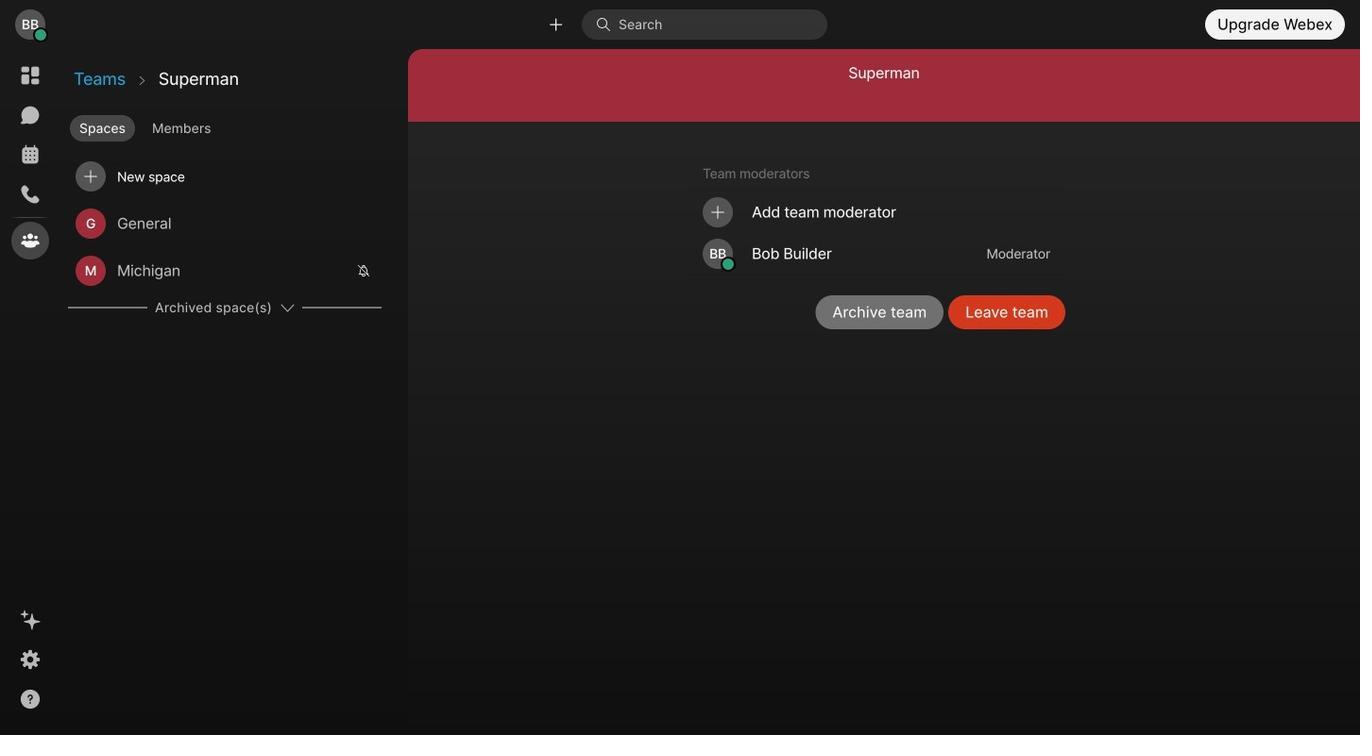 Task type: locate. For each thing, give the bounding box(es) containing it.
webex tab list
[[11, 57, 49, 260]]

general list item
[[68, 200, 382, 247]]

arrow down_16 image
[[280, 300, 295, 316]]

navigation
[[0, 49, 60, 736]]

michigan, notifications are muted for this space list item
[[68, 247, 382, 295]]

tab list
[[66, 108, 406, 144]]

list item
[[68, 153, 382, 200]]



Task type: describe. For each thing, give the bounding box(es) containing it.
team moderators list
[[688, 192, 1066, 276]]

notifications are muted for this space image
[[357, 265, 370, 278]]

bob builder list item
[[688, 233, 1066, 275]]

add team moderator list item
[[688, 192, 1066, 233]]



Task type: vqa. For each thing, say whether or not it's contained in the screenshot.
the Accessibility tab
no



